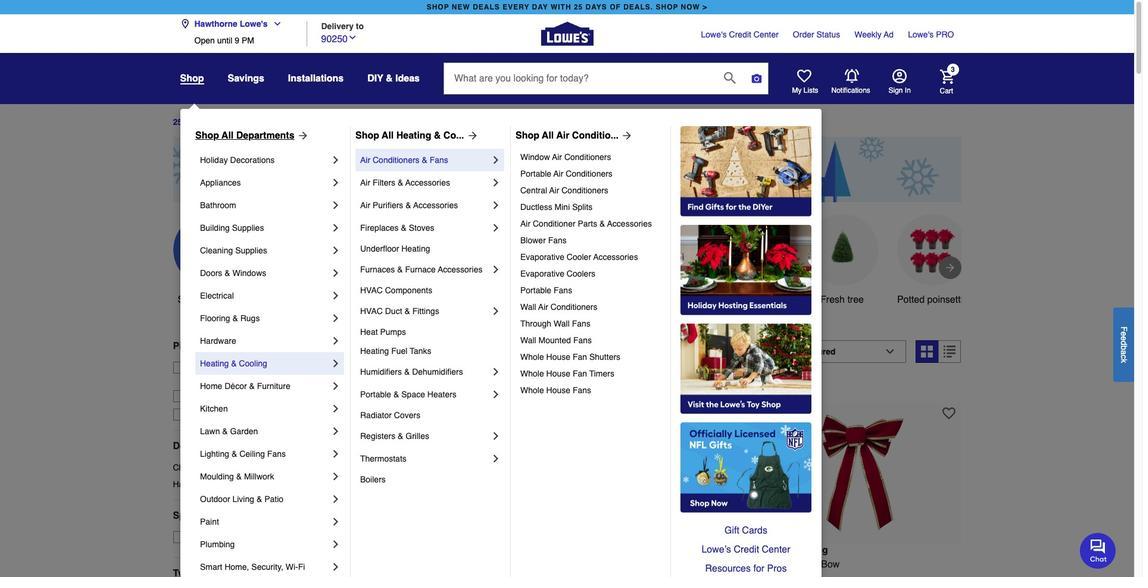 Task type: vqa. For each thing, say whether or not it's contained in the screenshot.
(sometimes referred to as a mounting template) to make sure everything is lined up correctly.
no



Task type: locate. For each thing, give the bounding box(es) containing it.
savings
[[228, 73, 264, 84], [463, 295, 497, 305]]

weekly ad
[[854, 30, 894, 39]]

1 horizontal spatial arrow right image
[[944, 262, 956, 274]]

chevron down image
[[268, 19, 282, 29], [348, 32, 357, 42]]

string inside holiday living 100-count 20.62-ft white incandescent plug- in christmas string lights
[[406, 574, 431, 578]]

shop down 25 days of deals
[[195, 130, 219, 141]]

0 horizontal spatial shop
[[195, 130, 219, 141]]

1 vertical spatial hvac
[[360, 307, 383, 316]]

1 horizontal spatial 20.62-
[[603, 559, 630, 570]]

whole house fan shutters link
[[520, 349, 662, 366]]

2 whole from the top
[[520, 369, 544, 379]]

fast
[[191, 410, 207, 420]]

0 horizontal spatial 100-
[[350, 559, 369, 570]]

lowe's inside lowe's credit center link
[[701, 30, 727, 39]]

living inside button
[[575, 295, 600, 305]]

& right store
[[231, 359, 237, 369]]

& up the air filters & accessories link
[[422, 155, 427, 165]]

100- inside holiday living 100-count 20.62-ft white incandescent plug- in christmas string lights
[[350, 559, 369, 570]]

& left furnace
[[397, 265, 403, 274]]

1 vertical spatial whole
[[520, 369, 544, 379]]

1 arrow right image from the left
[[294, 130, 309, 142]]

plumbing link
[[200, 533, 330, 556]]

1 vertical spatial credit
[[734, 545, 759, 555]]

air up air filters & accessories
[[360, 155, 370, 165]]

deals inside button
[[215, 295, 240, 305]]

heating up furnace
[[401, 244, 430, 254]]

wall down wall air conditioners
[[554, 319, 570, 329]]

arrow right image up holiday decorations link
[[294, 130, 309, 142]]

air left purifiers at the left top
[[360, 201, 370, 210]]

1 horizontal spatial savings
[[463, 295, 497, 305]]

2 vertical spatial house
[[546, 386, 570, 395]]

0 vertical spatial departments
[[236, 130, 294, 141]]

2 horizontal spatial christmas
[[589, 574, 632, 578]]

blower fans link
[[520, 232, 662, 249]]

1 vertical spatial white
[[432, 559, 456, 570]]

1 horizontal spatial ft
[[630, 559, 636, 570]]

plumbing
[[200, 540, 235, 550]]

conditioners for wall air conditioners
[[551, 302, 597, 312]]

holiday living 8.5-in w red bow
[[763, 545, 840, 570]]

2 evaporative from the top
[[520, 269, 564, 279]]

2 count from the left
[[575, 559, 601, 570]]

1 horizontal spatial lights
[[662, 574, 688, 578]]

wall
[[520, 302, 536, 312], [554, 319, 570, 329], [520, 336, 536, 345]]

0 horizontal spatial string
[[406, 574, 431, 578]]

shop inside button
[[178, 295, 200, 305]]

free store pickup today at:
[[191, 363, 294, 373]]

central
[[520, 186, 547, 195]]

cleaning
[[200, 246, 233, 255]]

christmas inside 100-count 20.62-ft multicolor incandescent plug-in christmas string lights
[[589, 574, 632, 578]]

1 horizontal spatial plug-
[[556, 574, 579, 578]]

heating down heat
[[360, 347, 389, 356]]

living for outdoor living & patio
[[232, 495, 254, 504]]

1 vertical spatial deals
[[215, 295, 240, 305]]

1 horizontal spatial 100-
[[556, 559, 575, 570]]

0 horizontal spatial 25
[[173, 117, 182, 127]]

air filters & accessories
[[360, 178, 450, 188]]

e
[[1119, 331, 1129, 336], [1119, 336, 1129, 341]]

holiday inside holiday living 100-count 20.62-ft white incandescent plug- in christmas string lights
[[350, 545, 384, 556]]

living
[[575, 295, 600, 305], [232, 495, 254, 504], [387, 545, 415, 556], [800, 545, 828, 556]]

0 horizontal spatial savings
[[228, 73, 264, 84]]

all for air
[[542, 130, 554, 141]]

gift
[[725, 526, 739, 536]]

lowe's home improvement notification center image
[[845, 69, 859, 83]]

resources for pros link
[[680, 560, 811, 578]]

compare for 5013254527 element
[[784, 381, 819, 391]]

hawthorne lowe's
[[194, 19, 268, 29]]

supplies for cleaning supplies
[[235, 246, 267, 255]]

arrow right image up poinsettia
[[944, 262, 956, 274]]

chevron right image
[[330, 177, 342, 189], [490, 177, 502, 189], [490, 199, 502, 211], [490, 264, 502, 276], [330, 290, 342, 302], [330, 313, 342, 324], [330, 335, 342, 347], [330, 380, 342, 392], [490, 389, 502, 401], [330, 426, 342, 438], [490, 453, 502, 465], [330, 471, 342, 483], [330, 494, 342, 505], [330, 539, 342, 551], [330, 561, 342, 573]]

hawthorne
[[194, 19, 237, 29], [191, 375, 231, 384]]

2 20.62- from the left
[[603, 559, 630, 570]]

1 shop from the left
[[427, 3, 449, 11]]

0 horizontal spatial pickup
[[173, 341, 204, 352]]

& left millwork
[[236, 472, 242, 482]]

conditioners for portable air conditioners
[[566, 169, 613, 179]]

savings button down pm
[[228, 68, 264, 89]]

now
[[681, 3, 700, 11]]

0 horizontal spatial chevron down image
[[268, 19, 282, 29]]

doors & windows link
[[200, 262, 330, 285]]

conditioners up splits
[[562, 186, 608, 195]]

heart outline image
[[736, 407, 749, 420], [943, 407, 956, 420]]

decorations down lighting & ceiling fans at the bottom of the page
[[213, 463, 257, 473]]

chevron right image for fireplaces & stoves
[[490, 222, 502, 234]]

& inside "link"
[[232, 314, 238, 323]]

chevron right image for appliances
[[330, 177, 342, 189]]

evaporative for evaporative coolers
[[520, 269, 564, 279]]

lowe's left pro
[[908, 30, 934, 39]]

hawthorne for hawthorne lowe's
[[194, 19, 237, 29]]

1 horizontal spatial in
[[779, 559, 787, 570]]

1 horizontal spatial 25
[[574, 3, 583, 11]]

& right duct
[[405, 307, 410, 316]]

savings button left 'blower' in the left top of the page
[[444, 214, 516, 307]]

1 vertical spatial evaporative
[[520, 269, 564, 279]]

2 vertical spatial wall
[[520, 336, 536, 345]]

savings up 198 products in holiday decorations
[[463, 295, 497, 305]]

1 vertical spatial house
[[546, 369, 570, 379]]

0 vertical spatial white
[[739, 295, 764, 305]]

evaporative
[[520, 252, 564, 262], [520, 269, 564, 279]]

lowe's home improvement logo image
[[541, 7, 593, 60]]

0 horizontal spatial count
[[369, 559, 394, 570]]

holiday living 100-count 20.62-ft white incandescent plug- in christmas string lights
[[350, 545, 540, 578]]

hanukkah decorations
[[173, 480, 257, 489]]

electrical link
[[200, 285, 330, 307]]

shop up air conditioners & fans
[[355, 130, 379, 141]]

dehumidifiers
[[412, 367, 463, 377]]

chevron right image for paint
[[330, 516, 342, 528]]

hawthorne for hawthorne lowe's & nearby stores
[[191, 375, 231, 384]]

conditioners up through wall fans "link"
[[551, 302, 597, 312]]

credit up resources for pros link
[[734, 545, 759, 555]]

fan for shutters
[[573, 352, 587, 362]]

shop left "electrical"
[[178, 295, 200, 305]]

e up b
[[1119, 336, 1129, 341]]

25 right with
[[574, 3, 583, 11]]

pickup up free
[[173, 341, 204, 352]]

compare inside 1001813120 element
[[371, 381, 405, 391]]

1 100- from the left
[[350, 559, 369, 570]]

camera image
[[751, 73, 763, 85]]

f
[[1119, 326, 1129, 332]]

lowe's down free store pickup today at:
[[233, 375, 259, 384]]

gift cards link
[[680, 522, 811, 541]]

filters
[[373, 178, 395, 188]]

& down products
[[404, 367, 410, 377]]

0 vertical spatial portable
[[520, 169, 551, 179]]

3 shop from the left
[[516, 130, 539, 141]]

1 vertical spatial shop
[[178, 295, 200, 305]]

0 vertical spatial fan
[[573, 352, 587, 362]]

1 vertical spatial plug-
[[556, 574, 579, 578]]

savings button
[[228, 68, 264, 89], [444, 214, 516, 307]]

shop left now
[[656, 3, 678, 11]]

all inside button
[[202, 295, 213, 305]]

&
[[386, 73, 393, 84], [434, 130, 441, 141], [422, 155, 427, 165], [398, 178, 403, 188], [406, 201, 411, 210], [600, 219, 605, 229], [401, 223, 407, 233], [397, 265, 403, 274], [225, 269, 230, 278], [405, 307, 410, 316], [232, 314, 238, 323], [207, 341, 214, 352], [231, 359, 237, 369], [404, 367, 410, 377], [261, 375, 267, 384], [249, 382, 255, 391], [394, 390, 399, 399], [222, 427, 228, 436], [398, 432, 403, 441], [232, 449, 237, 459], [236, 472, 242, 482], [257, 495, 262, 504]]

decorations up outdoor living & patio
[[213, 480, 257, 489]]

doors & windows
[[200, 269, 266, 278]]

house down the whole house fan timers
[[546, 386, 570, 395]]

accessories down underfloor heating link
[[438, 265, 483, 274]]

search image
[[724, 72, 736, 84]]

0 vertical spatial credit
[[729, 30, 751, 39]]

0 vertical spatial arrow right image
[[464, 130, 478, 142]]

doors
[[200, 269, 222, 278]]

ft inside 100-count 20.62-ft multicolor incandescent plug-in christmas string lights
[[630, 559, 636, 570]]

0 vertical spatial hawthorne
[[194, 19, 237, 29]]

chevron right image for portable & space heaters
[[490, 389, 502, 401]]

1 vertical spatial fan
[[573, 369, 587, 379]]

0 horizontal spatial arrow right image
[[294, 130, 309, 142]]

shop up 'window'
[[516, 130, 539, 141]]

hawthorne lowe's button
[[180, 12, 287, 36]]

resources for pros
[[705, 564, 787, 575]]

holiday inside button
[[541, 295, 573, 305]]

0 horizontal spatial departments
[[173, 441, 231, 452]]

house for timers
[[546, 369, 570, 379]]

0 vertical spatial pickup
[[173, 341, 204, 352]]

0 vertical spatial savings
[[228, 73, 264, 84]]

appliances link
[[200, 171, 330, 194]]

1 vertical spatial 25
[[173, 117, 182, 127]]

None search field
[[444, 63, 769, 105]]

1 horizontal spatial in
[[579, 574, 586, 578]]

2 fan from the top
[[573, 369, 587, 379]]

& down today
[[261, 375, 267, 384]]

furnace
[[405, 265, 436, 274]]

supplies up windows on the top of page
[[235, 246, 267, 255]]

1 vertical spatial delivery
[[216, 341, 253, 352]]

chevron right image for bathroom
[[330, 199, 342, 211]]

bathroom
[[200, 201, 236, 210]]

2 shop from the left
[[355, 130, 379, 141]]

chevron right image for smart home, security, wi-fi
[[330, 561, 342, 573]]

1 fan from the top
[[573, 352, 587, 362]]

departments up holiday decorations link
[[236, 130, 294, 141]]

whole down mounted at the left
[[520, 352, 544, 362]]

& right purifiers at the left top
[[406, 201, 411, 210]]

arrow right image
[[294, 130, 309, 142], [619, 130, 633, 142]]

1 20.62- from the left
[[397, 559, 424, 570]]

& right filters
[[398, 178, 403, 188]]

portable up "radiator"
[[360, 390, 391, 399]]

0 horizontal spatial white
[[432, 559, 456, 570]]

lowe's up pm
[[240, 19, 268, 29]]

1 horizontal spatial count
[[575, 559, 601, 570]]

& right lawn
[[222, 427, 228, 436]]

in inside button
[[905, 86, 911, 95]]

fans down "whole house fan timers" link
[[573, 386, 591, 395]]

building supplies
[[200, 223, 264, 233]]

hvac up heat
[[360, 307, 383, 316]]

all for heating
[[382, 130, 394, 141]]

& up store
[[207, 341, 214, 352]]

deals
[[473, 3, 500, 11]]

0 horizontal spatial ft
[[424, 559, 429, 570]]

1 vertical spatial supplies
[[235, 246, 267, 255]]

1 shop from the left
[[195, 130, 219, 141]]

2 horizontal spatial shop
[[516, 130, 539, 141]]

mounted
[[539, 336, 571, 345]]

shop for shop all deals
[[178, 295, 200, 305]]

central air conditioners link
[[520, 182, 662, 199]]

hanging decoration button
[[625, 214, 697, 321]]

lowe's down >
[[701, 30, 727, 39]]

portable for portable air conditioners
[[520, 169, 551, 179]]

outdoor living & patio
[[200, 495, 283, 504]]

lawn
[[200, 427, 220, 436]]

living for holiday living
[[575, 295, 600, 305]]

0 horizontal spatial incandescent
[[459, 559, 515, 570]]

1 horizontal spatial christmas
[[360, 574, 403, 578]]

shop for shop all air conditio...
[[516, 130, 539, 141]]

1 horizontal spatial heart outline image
[[943, 407, 956, 420]]

chevron right image
[[330, 154, 342, 166], [490, 154, 502, 166], [330, 199, 342, 211], [330, 222, 342, 234], [490, 222, 502, 234], [330, 245, 342, 257], [330, 267, 342, 279], [490, 305, 502, 317], [330, 358, 342, 370], [490, 366, 502, 378], [330, 403, 342, 415], [490, 430, 502, 442], [330, 448, 342, 460], [330, 516, 342, 528]]

air
[[556, 130, 569, 141], [552, 152, 562, 162], [360, 155, 370, 165], [553, 169, 563, 179], [360, 178, 370, 188], [549, 186, 559, 195], [360, 201, 370, 210], [520, 219, 531, 229], [538, 302, 548, 312]]

1 horizontal spatial chevron down image
[[348, 32, 357, 42]]

of
[[207, 117, 215, 127]]

compare for 1001813120 element
[[371, 381, 405, 391]]

chevron right image for holiday decorations
[[330, 154, 342, 166]]

air conditioners & fans link
[[360, 149, 490, 171]]

open until 9 pm
[[194, 36, 254, 45]]

20.62- inside holiday living 100-count 20.62-ft white incandescent plug- in christmas string lights
[[397, 559, 424, 570]]

chevron right image for air purifiers & accessories
[[490, 199, 502, 211]]

0 horizontal spatial in
[[350, 574, 358, 578]]

shop for shop all departments
[[195, 130, 219, 141]]

wall down through
[[520, 336, 536, 345]]

& left patio
[[257, 495, 262, 504]]

2 lights from the left
[[662, 574, 688, 578]]

1 whole from the top
[[520, 352, 544, 362]]

& left ceiling
[[232, 449, 237, 459]]

plug- inside holiday living 100-count 20.62-ft white incandescent plug- in christmas string lights
[[518, 559, 540, 570]]

in left w
[[779, 559, 787, 570]]

1 vertical spatial portable
[[520, 286, 551, 295]]

2 ft from the left
[[630, 559, 636, 570]]

& left space
[[394, 390, 399, 399]]

2 incandescent from the left
[[682, 559, 738, 570]]

2 hvac from the top
[[360, 307, 383, 316]]

1 house from the top
[[546, 352, 570, 362]]

chevron right image for flooring & rugs
[[330, 313, 342, 324]]

1 vertical spatial departments
[[173, 441, 231, 452]]

center for lowe's credit center
[[754, 30, 779, 39]]

holiday
[[200, 155, 228, 165], [541, 295, 573, 305], [451, 346, 503, 363], [350, 545, 384, 556], [763, 545, 797, 556]]

fans up the air filters & accessories link
[[430, 155, 448, 165]]

all up 'window'
[[542, 130, 554, 141]]

1 horizontal spatial departments
[[236, 130, 294, 141]]

in up dehumidifiers
[[436, 346, 447, 363]]

0 vertical spatial plug-
[[518, 559, 540, 570]]

0 vertical spatial center
[[754, 30, 779, 39]]

chevron right image for home décor & furniture
[[330, 380, 342, 392]]

arrow right image for shop all air conditio...
[[619, 130, 633, 142]]

1001813120 element
[[350, 380, 405, 392]]

0 horizontal spatial heart outline image
[[736, 407, 749, 420]]

0 horizontal spatial arrow right image
[[464, 130, 478, 142]]

1 evaporative from the top
[[520, 252, 564, 262]]

0 horizontal spatial in
[[436, 346, 447, 363]]

radiator
[[360, 411, 392, 420]]

2 string from the left
[[635, 574, 660, 578]]

special
[[173, 511, 206, 521]]

f e e d b a c k
[[1119, 326, 1129, 363]]

shop left new
[[427, 3, 449, 11]]

accessories up air purifiers & accessories link
[[405, 178, 450, 188]]

0 vertical spatial chevron down image
[[268, 19, 282, 29]]

credit up search icon
[[729, 30, 751, 39]]

delivery up heating & cooling
[[216, 341, 253, 352]]

1 horizontal spatial compare
[[578, 381, 612, 391]]

conditioners for window air conditioners
[[564, 152, 611, 162]]

shop for shop all heating & co...
[[355, 130, 379, 141]]

shop all air conditio... link
[[516, 129, 633, 143]]

arrow right image inside shop all departments link
[[294, 130, 309, 142]]

hvac down furnaces
[[360, 286, 383, 295]]

arrow right image up the air conditioners & fans link
[[464, 130, 478, 142]]

e up d
[[1119, 331, 1129, 336]]

fans inside "link"
[[572, 319, 590, 329]]

chevron right image for building supplies
[[330, 222, 342, 234]]

portable down the evaporative coolers
[[520, 286, 551, 295]]

1 horizontal spatial string
[[635, 574, 660, 578]]

5013254527 element
[[763, 380, 819, 392]]

arrow right image inside shop all air conditio... link
[[619, 130, 633, 142]]

window air conditioners
[[520, 152, 611, 162]]

portable down 'window'
[[520, 169, 551, 179]]

string inside 100-count 20.62-ft multicolor incandescent plug-in christmas string lights
[[635, 574, 660, 578]]

3 whole from the top
[[520, 386, 544, 395]]

boilers
[[360, 475, 386, 485]]

shop new deals every day with 25 days of deals. shop now >
[[427, 3, 707, 11]]

2 horizontal spatial in
[[905, 86, 911, 95]]

location image
[[180, 19, 190, 29]]

1 lights from the left
[[433, 574, 459, 578]]

shop all deals button
[[173, 214, 244, 307]]

2 vertical spatial portable
[[360, 390, 391, 399]]

3 compare from the left
[[784, 381, 819, 391]]

lights
[[433, 574, 459, 578], [662, 574, 688, 578]]

resources
[[705, 564, 751, 575]]

accessories for air purifiers & accessories
[[413, 201, 458, 210]]

3 house from the top
[[546, 386, 570, 395]]

1 compare from the left
[[371, 381, 405, 391]]

20.62- inside 100-count 20.62-ft multicolor incandescent plug-in christmas string lights
[[603, 559, 630, 570]]

2 house from the top
[[546, 369, 570, 379]]

1 vertical spatial savings button
[[444, 214, 516, 307]]

1 hvac from the top
[[360, 286, 383, 295]]

chevron down image inside "90250" button
[[348, 32, 357, 42]]

chevron right image for registers & grilles
[[490, 430, 502, 442]]

1 horizontal spatial shop
[[355, 130, 379, 141]]

all up air conditioners & fans
[[382, 130, 394, 141]]

0 vertical spatial wall
[[520, 302, 536, 312]]

1 horizontal spatial incandescent
[[682, 559, 738, 570]]

fans down "wall air conditioners" link
[[572, 319, 590, 329]]

visit the lowe's toy shop. image
[[680, 324, 811, 414]]

lowe's
[[702, 545, 731, 555]]

accessories for air filters & accessories
[[405, 178, 450, 188]]

living inside holiday living 8.5-in w red bow
[[800, 545, 828, 556]]

count inside 100-count 20.62-ft multicolor incandescent plug-in christmas string lights
[[575, 559, 601, 570]]

chevron right image for lawn & garden
[[330, 426, 342, 438]]

christmas inside holiday living 100-count 20.62-ft white incandescent plug- in christmas string lights
[[360, 574, 403, 578]]

credit for lowe's
[[734, 545, 759, 555]]

building
[[200, 223, 230, 233]]

stores
[[297, 375, 320, 384]]

led
[[380, 295, 399, 305]]

1 string from the left
[[406, 574, 431, 578]]

1 vertical spatial arrow right image
[[944, 262, 956, 274]]

whole house fans
[[520, 386, 591, 395]]

conditioners for central air conditioners
[[562, 186, 608, 195]]

1 horizontal spatial white
[[739, 295, 764, 305]]

0 horizontal spatial lights
[[433, 574, 459, 578]]

decorations for holiday decorations
[[230, 155, 275, 165]]

supplies up cleaning supplies
[[232, 223, 264, 233]]

holiday inside holiday living 8.5-in w red bow
[[763, 545, 797, 556]]

lights inside holiday living 100-count 20.62-ft white incandescent plug- in christmas string lights
[[433, 574, 459, 578]]

1 vertical spatial pickup
[[232, 363, 258, 373]]

arrow right image for shop all departments
[[294, 130, 309, 142]]

2 arrow right image from the left
[[619, 130, 633, 142]]

holiday for holiday living 8.5-in w red bow
[[763, 545, 797, 556]]

house for shutters
[[546, 352, 570, 362]]

house down wall mounted fans
[[546, 352, 570, 362]]

pumps
[[380, 327, 406, 337]]

1 vertical spatial in
[[779, 559, 787, 570]]

ductless
[[520, 202, 552, 212]]

decorations down shop all departments link
[[230, 155, 275, 165]]

through wall fans link
[[520, 316, 662, 332]]

holiday hosting essentials. image
[[680, 225, 811, 316]]

0 horizontal spatial savings button
[[228, 68, 264, 89]]

fan up 1001813154 element
[[573, 369, 587, 379]]

0 vertical spatial delivery
[[321, 21, 354, 31]]

air down portable fans
[[538, 302, 548, 312]]

hvac duct & fittings link
[[360, 300, 490, 323]]

0 horizontal spatial compare
[[371, 381, 405, 391]]

all up flooring
[[202, 295, 213, 305]]

compare inside 5013254527 element
[[784, 381, 819, 391]]

0 vertical spatial evaporative
[[520, 252, 564, 262]]

1 vertical spatial center
[[762, 545, 790, 555]]

2 compare from the left
[[578, 381, 612, 391]]

lowe's credit center link
[[680, 541, 811, 560]]

1 vertical spatial wall
[[554, 319, 570, 329]]

1 horizontal spatial pickup
[[232, 363, 258, 373]]

lowe's home improvement cart image
[[940, 69, 954, 84]]

deals right of
[[217, 117, 239, 127]]

cart
[[940, 87, 953, 95]]

0 horizontal spatial 20.62-
[[397, 559, 424, 570]]

evaporative up portable fans
[[520, 269, 564, 279]]

wall up through
[[520, 302, 536, 312]]

0 vertical spatial hvac
[[360, 286, 383, 295]]

humidifiers & dehumidifiers
[[360, 367, 463, 377]]

all down 25 days of deals
[[222, 130, 234, 141]]

delivery up "90250"
[[321, 21, 354, 31]]

0 horizontal spatial plug-
[[518, 559, 540, 570]]

portable air conditioners
[[520, 169, 613, 179]]

accessories down the air filters & accessories link
[[413, 201, 458, 210]]

living inside holiday living 100-count 20.62-ft white incandescent plug- in christmas string lights
[[387, 545, 415, 556]]

tree
[[847, 295, 864, 305]]

1 ft from the left
[[424, 559, 429, 570]]

compare inside 1001813154 element
[[578, 381, 612, 391]]

list view image
[[944, 346, 956, 358]]

1 horizontal spatial shop
[[656, 3, 678, 11]]

savings down pm
[[228, 73, 264, 84]]

decorations for christmas decorations
[[213, 463, 257, 473]]

0 vertical spatial whole
[[520, 352, 544, 362]]

departments element
[[173, 440, 331, 452]]

decorations for hanukkah decorations
[[213, 480, 257, 489]]

cooling
[[239, 359, 267, 369]]

whole up the whole house fans
[[520, 369, 544, 379]]

& left rugs
[[232, 314, 238, 323]]

open
[[194, 36, 215, 45]]

chevron right image for heating & cooling
[[330, 358, 342, 370]]

free
[[191, 363, 208, 373]]

conditioners up portable air conditioners link
[[564, 152, 611, 162]]

2 vertical spatial whole
[[520, 386, 544, 395]]

chevron right image for plumbing
[[330, 539, 342, 551]]

house up the whole house fans
[[546, 369, 570, 379]]

accessories up blower fans link
[[607, 219, 652, 229]]

0 horizontal spatial shop
[[427, 3, 449, 11]]

0 vertical spatial supplies
[[232, 223, 264, 233]]

conditioners up air filters & accessories
[[373, 155, 419, 165]]

1 incandescent from the left
[[459, 559, 515, 570]]

0 vertical spatial savings button
[[228, 68, 264, 89]]

2 100- from the left
[[556, 559, 575, 570]]

chevron right image for cleaning supplies
[[330, 245, 342, 257]]

1 count from the left
[[369, 559, 394, 570]]

conditioners up central air conditioners link
[[566, 169, 613, 179]]

chevron right image for kitchen
[[330, 403, 342, 415]]

heaters
[[427, 390, 457, 399]]

shop
[[195, 130, 219, 141], [355, 130, 379, 141], [516, 130, 539, 141]]

arrow right image
[[464, 130, 478, 142], [944, 262, 956, 274]]

0 vertical spatial shop
[[180, 73, 204, 84]]

incandescent inside 100-count 20.62-ft multicolor incandescent plug-in christmas string lights
[[682, 559, 738, 570]]

whole down the whole house fan timers
[[520, 386, 544, 395]]

center for lowe's credit center
[[762, 545, 790, 555]]

shop all deals
[[178, 295, 240, 305]]

moulding & millwork link
[[200, 466, 330, 488]]

delivery up lawn & garden
[[209, 410, 239, 420]]

officially licensed n f l gifts. shop now. image
[[680, 423, 811, 513]]

day
[[532, 3, 548, 11]]

paint link
[[200, 511, 330, 533]]

wall mounted fans link
[[520, 332, 662, 349]]

fans down conditioner
[[548, 236, 567, 245]]

2 horizontal spatial compare
[[784, 381, 819, 391]]

hardware
[[200, 336, 236, 346]]

0 vertical spatial 25
[[574, 3, 583, 11]]

arrow right image up window air conditioners link
[[619, 130, 633, 142]]



Task type: describe. For each thing, give the bounding box(es) containing it.
compare for 1001813154 element
[[578, 381, 612, 391]]

& left co...
[[434, 130, 441, 141]]

heat pumps link
[[360, 323, 502, 342]]

furnaces
[[360, 265, 395, 274]]

1 vertical spatial savings
[[463, 295, 497, 305]]

lighting
[[200, 449, 229, 459]]

window air conditioners link
[[520, 149, 662, 166]]

& right the parts
[[600, 219, 605, 229]]

chevron right image for outdoor living & patio
[[330, 494, 342, 505]]

pickup & delivery
[[173, 341, 253, 352]]

sign in
[[889, 86, 911, 95]]

purifiers
[[373, 201, 403, 210]]

installations button
[[288, 68, 344, 89]]

0 horizontal spatial christmas
[[173, 463, 210, 473]]

lawn & garden
[[200, 427, 258, 436]]

home décor & furniture link
[[200, 375, 330, 398]]

decorations down mounted at the left
[[507, 346, 589, 363]]

in inside 100-count 20.62-ft multicolor incandescent plug-in christmas string lights
[[579, 574, 586, 578]]

wall for mounted
[[520, 336, 536, 345]]

flooring & rugs
[[200, 314, 260, 323]]

fireplaces
[[360, 223, 399, 233]]

cooler
[[567, 252, 591, 262]]

bow
[[821, 559, 840, 570]]

air purifiers & accessories link
[[360, 194, 490, 217]]

fuel
[[391, 347, 407, 356]]

christmas decorations link
[[173, 462, 331, 474]]

holiday living
[[541, 295, 600, 305]]

in inside holiday living 100-count 20.62-ft white incandescent plug- in christmas string lights
[[350, 574, 358, 578]]

grid view image
[[921, 346, 933, 358]]

whole for whole house fan timers
[[520, 369, 544, 379]]

count inside holiday living 100-count 20.62-ft white incandescent plug- in christmas string lights
[[369, 559, 394, 570]]

offers
[[209, 511, 237, 521]]

fans up whole house fan shutters link
[[573, 336, 592, 345]]

air conditioner parts & accessories link
[[520, 216, 662, 232]]

flooring
[[200, 314, 230, 323]]

my lists
[[792, 86, 818, 95]]

covers
[[394, 411, 420, 420]]

whole for whole house fan shutters
[[520, 352, 544, 362]]

heating up air conditioners & fans
[[396, 130, 431, 141]]

hawthorne lowe's & nearby stores
[[191, 375, 320, 384]]

co...
[[443, 130, 464, 141]]

find gifts for the diyer. image
[[680, 126, 811, 217]]

lowe's inside hawthorne lowe's & nearby stores button
[[233, 375, 259, 384]]

lights inside 100-count 20.62-ft multicolor incandescent plug-in christmas string lights
[[662, 574, 688, 578]]

& right diy
[[386, 73, 393, 84]]

all for deals
[[202, 295, 213, 305]]

hanging decoration
[[639, 295, 683, 320]]

0 vertical spatial in
[[436, 346, 447, 363]]

& right doors
[[225, 269, 230, 278]]

chevron right image for moulding & millwork
[[330, 471, 342, 483]]

1 horizontal spatial savings button
[[444, 214, 516, 307]]

heating down the pickup & delivery
[[200, 359, 229, 369]]

portable & space heaters link
[[360, 383, 490, 406]]

shutters
[[589, 352, 620, 362]]

splits
[[572, 202, 593, 212]]

whole for whole house fans
[[520, 386, 544, 395]]

smart
[[200, 563, 222, 572]]

air left filters
[[360, 178, 370, 188]]

wall for air
[[520, 302, 536, 312]]

portable for portable & space heaters
[[360, 390, 391, 399]]

supplies for building supplies
[[232, 223, 264, 233]]

portable for portable fans
[[520, 286, 551, 295]]

wall air conditioners link
[[520, 299, 662, 316]]

accessories for furnaces & furnace accessories
[[438, 265, 483, 274]]

chevron right image for hvac duct & fittings
[[490, 305, 502, 317]]

mini
[[555, 202, 570, 212]]

chevron down image inside 'hawthorne lowe's' button
[[268, 19, 282, 29]]

decoration
[[639, 309, 683, 320]]

chevron right image for humidifiers & dehumidifiers
[[490, 366, 502, 378]]

white inside holiday living 100-count 20.62-ft white incandescent plug- in christmas string lights
[[432, 559, 456, 570]]

f e e d b a c k button
[[1113, 308, 1134, 382]]

accessories up the evaporative coolers link at the top of page
[[593, 252, 638, 262]]

chevron right image for hardware
[[330, 335, 342, 347]]

décor
[[225, 382, 247, 391]]

evaporative cooler accessories
[[520, 252, 638, 262]]

white button
[[716, 214, 787, 307]]

air up window air conditioners
[[556, 130, 569, 141]]

fans right ceiling
[[267, 449, 286, 459]]

lowe's inside lowe's pro link
[[908, 30, 934, 39]]

>
[[703, 3, 707, 11]]

holiday for holiday decorations
[[200, 155, 228, 165]]

fireplaces & stoves link
[[360, 217, 490, 239]]

bathroom link
[[200, 194, 330, 217]]

lowe's home improvement account image
[[892, 69, 906, 83]]

tanks
[[410, 347, 431, 356]]

blower fans
[[520, 236, 567, 245]]

chevron right image for air conditioners & fans
[[490, 154, 502, 166]]

& right décor
[[249, 382, 255, 391]]

central air conditioners
[[520, 186, 608, 195]]

hanging
[[643, 295, 679, 305]]

special offers button
[[173, 501, 331, 532]]

air up ductless mini splits
[[549, 186, 559, 195]]

hvac duct & fittings
[[360, 307, 439, 316]]

thermostats
[[360, 454, 407, 464]]

all for departments
[[222, 130, 234, 141]]

0 vertical spatial deals
[[217, 117, 239, 127]]

order
[[793, 30, 814, 39]]

& left grilles on the bottom left of the page
[[398, 432, 403, 441]]

chevron right image for furnaces & furnace accessories
[[490, 264, 502, 276]]

coolers
[[567, 269, 595, 279]]

90250 button
[[321, 31, 357, 46]]

holiday living button
[[535, 214, 606, 307]]

weekly ad link
[[854, 29, 894, 40]]

air filters & accessories link
[[360, 171, 490, 194]]

lists
[[804, 86, 818, 95]]

25 days of deals link
[[173, 117, 239, 127]]

fan for timers
[[573, 369, 587, 379]]

in inside holiday living 8.5-in w red bow
[[779, 559, 787, 570]]

whole house fan timers
[[520, 369, 614, 379]]

fans up wall air conditioners
[[554, 286, 572, 295]]

potted poinsettia button
[[897, 214, 968, 307]]

2 e from the top
[[1119, 336, 1129, 341]]

parts
[[578, 219, 597, 229]]

2 vertical spatial delivery
[[209, 410, 239, 420]]

wall air conditioners
[[520, 302, 597, 312]]

1 heart outline image from the left
[[736, 407, 749, 420]]

on
[[194, 533, 206, 542]]

b
[[1119, 345, 1129, 350]]

shop for shop
[[180, 73, 204, 84]]

arrow right image inside shop all heating & co... link
[[464, 130, 478, 142]]

conditioner
[[533, 219, 575, 229]]

smart home, security, wi-fi
[[200, 563, 305, 572]]

2 shop from the left
[[656, 3, 678, 11]]

chevron right image for thermostats
[[490, 453, 502, 465]]

100- inside 100-count 20.62-ft multicolor incandescent plug-in christmas string lights
[[556, 559, 575, 570]]

products
[[377, 346, 432, 363]]

duct
[[385, 307, 402, 316]]

air up the portable air conditioners
[[552, 152, 562, 162]]

evaporative for evaporative cooler accessories
[[520, 252, 564, 262]]

kitchen link
[[200, 398, 330, 420]]

ft inside holiday living 100-count 20.62-ft white incandescent plug- in christmas string lights
[[424, 559, 429, 570]]

millwork
[[244, 472, 274, 482]]

thermostats link
[[360, 448, 490, 470]]

1001813154 element
[[556, 380, 612, 392]]

heating & cooling link
[[200, 352, 330, 375]]

white inside button
[[739, 295, 764, 305]]

chat invite button image
[[1080, 533, 1116, 569]]

hvac for hvac duct & fittings
[[360, 307, 383, 316]]

chevron right image for electrical
[[330, 290, 342, 302]]

weekly
[[854, 30, 882, 39]]

hvac for hvac components
[[360, 286, 383, 295]]

radiator covers
[[360, 411, 420, 420]]

chevron right image for air filters & accessories
[[490, 177, 502, 189]]

air up 'blower' in the left top of the page
[[520, 219, 531, 229]]

status
[[817, 30, 840, 39]]

incandescent inside holiday living 100-count 20.62-ft white incandescent plug- in christmas string lights
[[459, 559, 515, 570]]

d
[[1119, 341, 1129, 345]]

installations
[[288, 73, 344, 84]]

holiday for holiday living 100-count 20.62-ft white incandescent plug- in christmas string lights
[[350, 545, 384, 556]]

chevron right image for doors & windows
[[330, 267, 342, 279]]

lowe's inside 'hawthorne lowe's' button
[[240, 19, 268, 29]]

living for holiday living 8.5-in w red bow
[[800, 545, 828, 556]]

holiday for holiday living
[[541, 295, 573, 305]]

fast delivery
[[191, 410, 239, 420]]

furnaces & furnace accessories
[[360, 265, 483, 274]]

w
[[789, 559, 798, 570]]

chevron right image for lighting & ceiling fans
[[330, 448, 342, 460]]

plug- inside 100-count 20.62-ft multicolor incandescent plug-in christmas string lights
[[556, 574, 579, 578]]

special offers
[[173, 511, 237, 521]]

1 e from the top
[[1119, 331, 1129, 336]]

whole house fan shutters
[[520, 352, 620, 362]]

stoves
[[409, 223, 434, 233]]

conditio...
[[572, 130, 619, 141]]

Search Query text field
[[444, 63, 714, 94]]

red
[[801, 559, 819, 570]]

blower
[[520, 236, 546, 245]]

days
[[185, 117, 204, 127]]

wall inside "link"
[[554, 319, 570, 329]]

2 heart outline image from the left
[[943, 407, 956, 420]]

air up central air conditioners
[[553, 169, 563, 179]]

25 days of deals. shop new deals every day. while supplies last. image
[[173, 137, 961, 202]]

& left stoves
[[401, 223, 407, 233]]

credit for lowe's
[[729, 30, 751, 39]]

potted poinsettia
[[897, 295, 968, 305]]

pros
[[767, 564, 787, 575]]

lowe's home improvement lists image
[[797, 69, 811, 83]]

timers
[[589, 369, 614, 379]]

living for holiday living 100-count 20.62-ft white incandescent plug- in christmas string lights
[[387, 545, 415, 556]]



